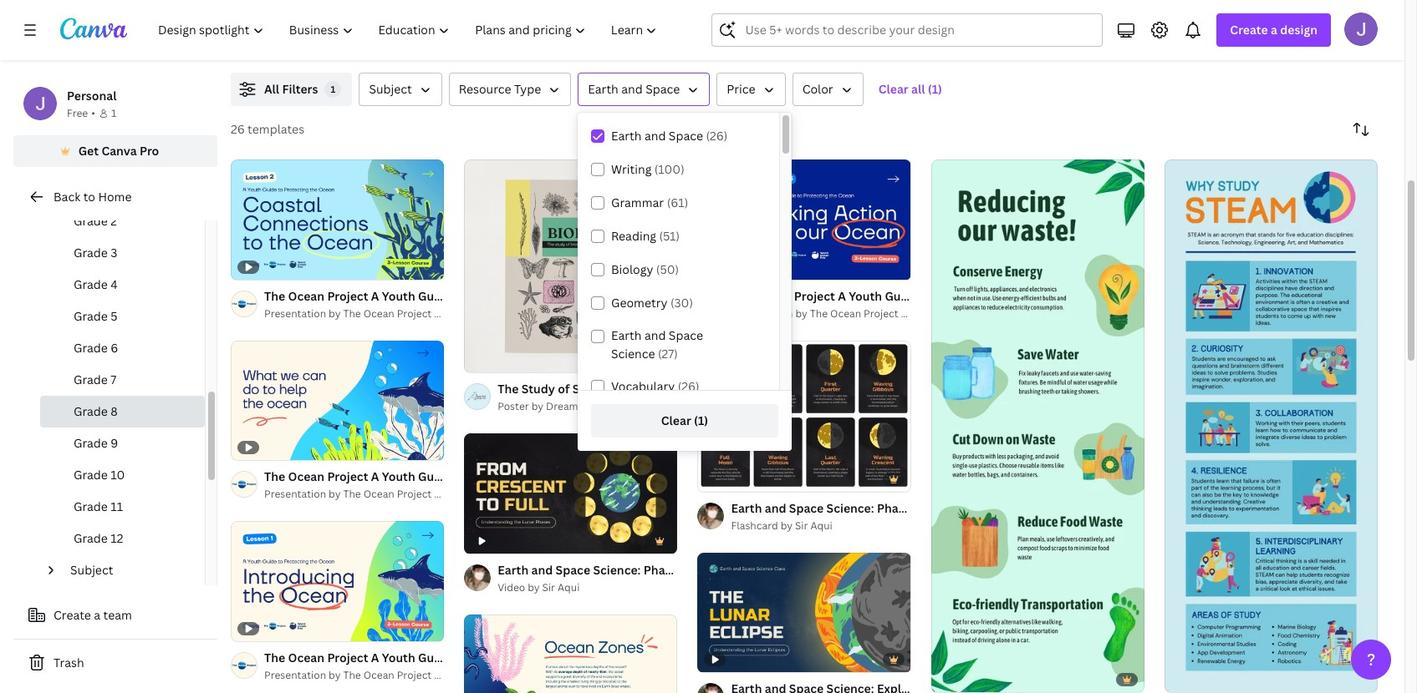 Task type: locate. For each thing, give the bounding box(es) containing it.
studio inside symbiotic relationships lesson by canva creative studio
[[1001, 37, 1033, 51]]

canva inside plant and human body systems lesson by canva creative studio
[[620, 37, 650, 51]]

subject right 1 filter options selected element
[[369, 81, 412, 97]]

sir right flashcard
[[795, 519, 808, 533]]

(100)
[[654, 161, 685, 177]]

(1) right all
[[928, 81, 942, 97]]

and
[[602, 18, 624, 34], [1231, 18, 1252, 34], [621, 81, 643, 97], [645, 128, 666, 144], [645, 328, 666, 344]]

1 horizontal spatial (1)
[[928, 81, 942, 97]]

grade for grade 5
[[74, 309, 108, 324]]

a for design
[[1271, 22, 1277, 38]]

earth and space science
[[611, 328, 703, 362]]

1 right the filters
[[331, 83, 336, 95]]

flashcard by sir aqui link
[[731, 518, 911, 535]]

clear inside button
[[878, 81, 909, 97]]

clear inside button
[[661, 413, 691, 429]]

2 horizontal spatial 1
[[476, 353, 481, 366]]

grade 12 link
[[40, 523, 205, 555]]

creative down the solar system link at the top left of the page
[[347, 37, 388, 51]]

subject button
[[359, 73, 442, 106], [64, 555, 195, 587]]

lesson by canva creative studio link for symbiotic relationships
[[875, 36, 1127, 53]]

0 horizontal spatial create
[[54, 608, 91, 624]]

2 studio from the left
[[696, 37, 728, 51]]

3 lesson from the left
[[875, 37, 909, 51]]

and up writing (100)
[[645, 128, 666, 144]]

lesson down plant
[[570, 37, 603, 51]]

grade for grade 2
[[74, 213, 108, 229]]

0 vertical spatial space
[[646, 81, 680, 97]]

0 horizontal spatial 1
[[111, 106, 116, 120]]

grade 2 link
[[40, 206, 205, 237]]

clear all (1) button
[[870, 73, 951, 106]]

earth for earth and space
[[588, 81, 619, 97]]

and up earth and space (26)
[[621, 81, 643, 97]]

0 vertical spatial earth
[[588, 81, 619, 97]]

2 creative from the left
[[653, 37, 693, 51]]

grade 12
[[74, 531, 123, 547]]

1 horizontal spatial creative
[[653, 37, 693, 51]]

presentation by the ocean project | world ocean day
[[264, 306, 523, 321], [731, 306, 990, 321], [264, 487, 523, 502], [264, 669, 523, 683]]

(1) inside button
[[694, 413, 708, 429]]

|
[[434, 306, 437, 321], [901, 306, 904, 321], [434, 487, 437, 502], [434, 669, 437, 683]]

studio down the solar system link at the top left of the page
[[390, 37, 422, 51]]

1 horizontal spatial (26)
[[706, 128, 728, 144]]

earth up science
[[611, 328, 642, 344]]

1 horizontal spatial subject
[[369, 81, 412, 97]]

8 grade from the top
[[74, 436, 108, 451]]

earth up writing
[[611, 128, 642, 144]]

create inside button
[[54, 608, 91, 624]]

a inside dropdown button
[[1271, 22, 1277, 38]]

0 vertical spatial 1
[[331, 83, 336, 95]]

project
[[397, 306, 432, 321], [864, 306, 898, 321], [397, 487, 432, 502], [397, 669, 432, 683]]

0 vertical spatial (1)
[[928, 81, 942, 97]]

grade 4
[[74, 277, 118, 293]]

grade 11
[[74, 499, 123, 515]]

clear
[[878, 81, 909, 97], [661, 413, 691, 429]]

1 for 1 of 5
[[476, 353, 481, 366]]

grade down grade 4
[[74, 309, 108, 324]]

0 horizontal spatial sir
[[542, 581, 555, 595]]

grade 4 link
[[40, 269, 205, 301]]

lesson down symbiotic
[[875, 37, 909, 51]]

0 horizontal spatial clear
[[661, 413, 691, 429]]

clear all (1)
[[878, 81, 942, 97]]

grade inside 'link'
[[74, 499, 108, 515]]

3 creative from the left
[[958, 37, 999, 51]]

1 horizontal spatial lesson by canva creative studio link
[[570, 36, 822, 53]]

0 vertical spatial aqui
[[811, 519, 833, 533]]

create
[[1230, 22, 1268, 38], [54, 608, 91, 624]]

grade 3 link
[[40, 237, 205, 269]]

9 grade from the top
[[74, 467, 108, 483]]

1 vertical spatial a
[[94, 608, 100, 624]]

plant
[[570, 18, 600, 34]]

sir
[[795, 519, 808, 533], [542, 581, 555, 595]]

grade for grade 9
[[74, 436, 108, 451]]

0 horizontal spatial subject
[[70, 563, 113, 579]]

get canva pro
[[78, 143, 159, 159]]

team
[[103, 608, 132, 624]]

1 horizontal spatial studio
[[696, 37, 728, 51]]

clear left all
[[878, 81, 909, 97]]

creative
[[347, 37, 388, 51], [653, 37, 693, 51], [958, 37, 999, 51]]

systems
[[703, 18, 751, 34]]

grade 7
[[74, 372, 116, 388]]

1 horizontal spatial subject button
[[359, 73, 442, 106]]

0 vertical spatial clear
[[878, 81, 909, 97]]

and up ljr
[[1231, 18, 1252, 34]]

studio down systems
[[696, 37, 728, 51]]

lesson
[[264, 37, 298, 51], [570, 37, 603, 51], [875, 37, 909, 51], [1180, 37, 1214, 51]]

sir inside video by sir aqui link
[[542, 581, 555, 595]]

back to home link
[[13, 181, 217, 214]]

the
[[264, 18, 285, 34], [343, 306, 361, 321], [810, 306, 828, 321], [343, 487, 361, 502], [343, 669, 361, 683]]

space inside earth and space science
[[669, 328, 703, 344]]

grade for grade 3
[[74, 245, 108, 261]]

design
[[1280, 22, 1318, 38]]

flashcard
[[731, 519, 778, 533]]

8
[[111, 404, 118, 420]]

aqui for flashcard by sir aqui
[[811, 519, 833, 533]]

1 of 5
[[476, 353, 500, 366]]

2 grade from the top
[[74, 245, 108, 261]]

2 horizontal spatial studio
[[1001, 37, 1033, 51]]

lesson by canva creative studio link for plant and human body systems
[[570, 36, 822, 53]]

1 vertical spatial create
[[54, 608, 91, 624]]

space up earth and space (26)
[[646, 81, 680, 97]]

back to home
[[54, 189, 132, 205]]

grade left the 10
[[74, 467, 108, 483]]

pro
[[140, 143, 159, 159]]

6 grade from the top
[[74, 372, 108, 388]]

and for earth and space science
[[645, 328, 666, 344]]

(1)
[[928, 81, 942, 97], [694, 413, 708, 429]]

(26) up clear (1)
[[678, 379, 699, 395]]

1 vertical spatial space
[[669, 128, 703, 144]]

lesson by canva creative studio link down system
[[264, 36, 516, 53]]

the study of science education poster set in yellow green pink  blue vintage illustration style image
[[464, 160, 678, 373]]

creative down body
[[653, 37, 693, 51]]

subject down grade 12
[[70, 563, 113, 579]]

grade
[[74, 213, 108, 229], [74, 245, 108, 261], [74, 277, 108, 293], [74, 309, 108, 324], [74, 340, 108, 356], [74, 372, 108, 388], [74, 404, 108, 420], [74, 436, 108, 451], [74, 467, 108, 483], [74, 499, 108, 515], [74, 531, 108, 547]]

a right edu
[[1271, 22, 1277, 38]]

jacob simon image
[[1344, 13, 1378, 46]]

space up (100)
[[669, 128, 703, 144]]

earth inside earth and space button
[[588, 81, 619, 97]]

space for earth and space
[[646, 81, 680, 97]]

earth for earth and space (26)
[[611, 128, 642, 144]]

of
[[483, 353, 492, 366]]

earth inside earth and space science
[[611, 328, 642, 344]]

1 vertical spatial subject
[[70, 563, 113, 579]]

2 horizontal spatial lesson by canva creative studio link
[[875, 36, 1127, 53]]

2 vertical spatial 1
[[476, 353, 481, 366]]

grade 2
[[74, 213, 117, 229]]

and right plant
[[602, 18, 624, 34]]

1 vertical spatial (26)
[[678, 379, 699, 395]]

0 horizontal spatial studio
[[390, 37, 422, 51]]

space for earth and space (26)
[[669, 128, 703, 144]]

Search search field
[[745, 14, 1092, 46]]

canva down system
[[315, 37, 345, 51]]

2 vertical spatial space
[[669, 328, 703, 344]]

lesson down bacteria
[[1180, 37, 1214, 51]]

studio down symbiotic relationships link
[[1001, 37, 1033, 51]]

0 horizontal spatial a
[[94, 608, 100, 624]]

reducing our waste infographic in green blue illustrative style image
[[931, 160, 1144, 693]]

canva left pro
[[101, 143, 137, 159]]

and for plant and human body systems lesson by canva creative studio
[[602, 18, 624, 34]]

4 lesson from the left
[[1180, 37, 1214, 51]]

10 grade from the top
[[74, 499, 108, 515]]

by inside video by sir aqui link
[[528, 581, 540, 595]]

5
[[111, 309, 118, 324], [494, 353, 500, 366]]

creative inside the solar system lesson by canva creative studio
[[347, 37, 388, 51]]

lesson down solar on the top left of the page
[[264, 37, 298, 51]]

0 horizontal spatial aqui
[[558, 581, 580, 595]]

and inside earth and space button
[[621, 81, 643, 97]]

1 vertical spatial (1)
[[694, 413, 708, 429]]

lesson by canva creative studio link
[[264, 36, 516, 53], [570, 36, 822, 53], [875, 36, 1127, 53]]

1 vertical spatial 5
[[494, 353, 500, 366]]

writing
[[611, 161, 652, 177]]

1 creative from the left
[[347, 37, 388, 51]]

and inside bacteria and viruses lesson by ljr edu resources
[[1231, 18, 1252, 34]]

grade left 7
[[74, 372, 108, 388]]

0 horizontal spatial (26)
[[678, 379, 699, 395]]

a left the 'team'
[[94, 608, 100, 624]]

sir for video
[[542, 581, 555, 595]]

studio inside the solar system lesson by canva creative studio
[[390, 37, 422, 51]]

space
[[646, 81, 680, 97], [669, 128, 703, 144], [669, 328, 703, 344]]

7 grade from the top
[[74, 404, 108, 420]]

all filters
[[264, 81, 318, 97]]

grade left 11
[[74, 499, 108, 515]]

0 vertical spatial create
[[1230, 22, 1268, 38]]

subject
[[369, 81, 412, 97], [70, 563, 113, 579]]

lesson inside symbiotic relationships lesson by canva creative studio
[[875, 37, 909, 51]]

1 horizontal spatial clear
[[878, 81, 909, 97]]

0 horizontal spatial lesson by canva creative studio link
[[264, 36, 516, 53]]

symbiotic relationships lesson by canva creative studio
[[875, 18, 1033, 51]]

color
[[802, 81, 833, 97]]

5 grade from the top
[[74, 340, 108, 356]]

a
[[1271, 22, 1277, 38], [94, 608, 100, 624]]

aqui right flashcard
[[811, 519, 833, 533]]

grade 9 link
[[40, 428, 205, 460]]

and up (27)
[[645, 328, 666, 344]]

earth for earth and space science
[[611, 328, 642, 344]]

to
[[83, 189, 95, 205]]

1 of 5 link
[[464, 160, 678, 373]]

grade 9
[[74, 436, 118, 451]]

plant and human body systems lesson by canva creative studio
[[570, 18, 751, 51]]

and inside earth and space science
[[645, 328, 666, 344]]

grammar (61)
[[611, 195, 688, 211]]

poster by dream bird designs link
[[498, 399, 678, 416]]

earth
[[588, 81, 619, 97], [611, 128, 642, 144], [611, 328, 642, 344]]

subject for subject button to the left
[[70, 563, 113, 579]]

1 vertical spatial clear
[[661, 413, 691, 429]]

personal
[[67, 88, 117, 104]]

grade left 12
[[74, 531, 108, 547]]

and inside plant and human body systems lesson by canva creative studio
[[602, 18, 624, 34]]

(1) down vocabulary (26)
[[694, 413, 708, 429]]

2 lesson by canva creative studio link from the left
[[570, 36, 822, 53]]

price button
[[717, 73, 786, 106]]

day
[[504, 306, 523, 321], [971, 306, 990, 321], [504, 487, 523, 502], [504, 669, 523, 683]]

1 vertical spatial earth
[[611, 128, 642, 144]]

resource type
[[459, 81, 541, 97]]

earth and space button
[[578, 73, 710, 106]]

lesson by ljr edu resources link
[[1180, 36, 1417, 53]]

(1) inside button
[[928, 81, 942, 97]]

1 horizontal spatial create
[[1230, 22, 1268, 38]]

body
[[671, 18, 700, 34]]

3 lesson by canva creative studio link from the left
[[875, 36, 1127, 53]]

aqui right video
[[558, 581, 580, 595]]

0 horizontal spatial 5
[[111, 309, 118, 324]]

1 horizontal spatial 1
[[331, 83, 336, 95]]

grade left 9
[[74, 436, 108, 451]]

clear for clear (1)
[[661, 413, 691, 429]]

sir inside flashcard by sir aqui link
[[795, 519, 808, 533]]

11 grade from the top
[[74, 531, 108, 547]]

clear for clear all (1)
[[878, 81, 909, 97]]

symbiotic
[[875, 18, 933, 34]]

world
[[439, 306, 468, 321], [906, 306, 935, 321], [439, 487, 468, 502], [439, 669, 468, 683]]

2
[[111, 213, 117, 229]]

3 grade from the top
[[74, 277, 108, 293]]

grade left 8
[[74, 404, 108, 420]]

space for earth and space science
[[669, 328, 703, 344]]

and for earth and space (26)
[[645, 128, 666, 144]]

earth and space
[[588, 81, 680, 97]]

0 horizontal spatial (1)
[[694, 413, 708, 429]]

canva down relationships
[[926, 37, 956, 51]]

1 right •
[[111, 106, 116, 120]]

(26) down price
[[706, 128, 728, 144]]

2 lesson from the left
[[570, 37, 603, 51]]

sir right video
[[542, 581, 555, 595]]

trash
[[54, 655, 84, 671]]

0 vertical spatial a
[[1271, 22, 1277, 38]]

grade left "4"
[[74, 277, 108, 293]]

Sort by button
[[1344, 113, 1378, 146]]

a inside button
[[94, 608, 100, 624]]

grade left 2 at the top
[[74, 213, 108, 229]]

grade for grade 7
[[74, 372, 108, 388]]

flashcard by sir aqui
[[731, 519, 833, 533]]

0 horizontal spatial creative
[[347, 37, 388, 51]]

1 vertical spatial aqui
[[558, 581, 580, 595]]

1 lesson by canva creative studio link from the left
[[264, 36, 516, 53]]

biology (50)
[[611, 262, 679, 278]]

create inside dropdown button
[[1230, 22, 1268, 38]]

video by sir aqui link
[[498, 580, 678, 597]]

lesson by canva creative studio link down body
[[570, 36, 822, 53]]

clear down vocabulary (26)
[[661, 413, 691, 429]]

1 vertical spatial subject button
[[64, 555, 195, 587]]

(61)
[[667, 195, 688, 211]]

1 horizontal spatial sir
[[795, 519, 808, 533]]

top level navigation element
[[147, 13, 672, 47]]

space up (27)
[[669, 328, 703, 344]]

grade left "3"
[[74, 245, 108, 261]]

0 vertical spatial sir
[[795, 519, 808, 533]]

6
[[111, 340, 118, 356]]

studio
[[390, 37, 422, 51], [696, 37, 728, 51], [1001, 37, 1033, 51]]

canva inside symbiotic relationships lesson by canva creative studio
[[926, 37, 956, 51]]

0 vertical spatial subject
[[369, 81, 412, 97]]

by inside bacteria and viruses lesson by ljr edu resources
[[1217, 37, 1229, 51]]

grade for grade 10
[[74, 467, 108, 483]]

1 vertical spatial sir
[[542, 581, 555, 595]]

grade 5
[[74, 309, 118, 324]]

0 vertical spatial (26)
[[706, 128, 728, 144]]

5 down "4"
[[111, 309, 118, 324]]

1 horizontal spatial a
[[1271, 22, 1277, 38]]

and for bacteria and viruses lesson by ljr edu resources
[[1231, 18, 1252, 34]]

creative down relationships
[[958, 37, 999, 51]]

create a team
[[54, 608, 132, 624]]

5 right of
[[494, 353, 500, 366]]

canva down human
[[620, 37, 650, 51]]

earth and space science: phases of the moon educational flashcard in dark gray, yellow, and orange illustrative style image
[[698, 341, 911, 492]]

by inside flashcard by sir aqui link
[[781, 519, 793, 533]]

creative inside symbiotic relationships lesson by canva creative studio
[[958, 37, 999, 51]]

4 grade from the top
[[74, 309, 108, 324]]

earth down plant
[[588, 81, 619, 97]]

1 studio from the left
[[390, 37, 422, 51]]

ocean
[[363, 306, 394, 321], [471, 306, 502, 321], [830, 306, 861, 321], [938, 306, 969, 321], [363, 487, 394, 502], [471, 487, 502, 502], [363, 669, 394, 683], [471, 669, 502, 683]]

lesson by canva creative studio link down relationships
[[875, 36, 1127, 53]]

biology
[[611, 262, 653, 278]]

space inside earth and space button
[[646, 81, 680, 97]]

subject button down top level navigation element
[[359, 73, 442, 106]]

grade inside 'link'
[[74, 531, 108, 547]]

1 grade from the top
[[74, 213, 108, 229]]

1
[[331, 83, 336, 95], [111, 106, 116, 120], [476, 353, 481, 366]]

lesson inside the solar system lesson by canva creative studio
[[264, 37, 298, 51]]

1 horizontal spatial aqui
[[811, 519, 833, 533]]

None search field
[[712, 13, 1103, 47]]

3 studio from the left
[[1001, 37, 1033, 51]]

9
[[111, 436, 118, 451]]

subject button down 12
[[64, 555, 195, 587]]

4
[[111, 277, 118, 293]]

1 for 1 filter options selected element
[[331, 83, 336, 95]]

2 horizontal spatial creative
[[958, 37, 999, 51]]

1 lesson from the left
[[264, 37, 298, 51]]

why study steam education infographic in blue pink yellow flat graphic style image
[[1164, 160, 1378, 693]]

1 left of
[[476, 353, 481, 366]]

grade inside "link"
[[74, 340, 108, 356]]

all
[[911, 81, 925, 97]]

2 vertical spatial earth
[[611, 328, 642, 344]]

grade left the 6
[[74, 340, 108, 356]]

edu
[[1252, 37, 1270, 51]]

by
[[300, 37, 313, 51], [606, 37, 618, 51], [911, 37, 923, 51], [1217, 37, 1229, 51], [329, 306, 341, 321], [795, 306, 808, 321], [531, 400, 544, 414], [329, 487, 341, 502], [781, 519, 793, 533], [528, 581, 540, 595], [329, 669, 341, 683]]



Task type: describe. For each thing, give the bounding box(es) containing it.
grade for grade 11
[[74, 499, 108, 515]]

all
[[264, 81, 279, 97]]

the solar system lesson by canva creative studio
[[264, 18, 422, 51]]

by inside plant and human body systems lesson by canva creative studio
[[606, 37, 618, 51]]

a for team
[[94, 608, 100, 624]]

dream
[[546, 400, 578, 414]]

resource type button
[[449, 73, 571, 106]]

science
[[611, 346, 655, 362]]

create for create a team
[[54, 608, 91, 624]]

1 vertical spatial 1
[[111, 106, 116, 120]]

plant and human body systems link
[[570, 18, 822, 36]]

grade 5 link
[[40, 301, 205, 333]]

free
[[67, 106, 88, 120]]

bird
[[581, 400, 601, 414]]

studio inside plant and human body systems lesson by canva creative studio
[[696, 37, 728, 51]]

grade 3
[[74, 245, 117, 261]]

grade for grade 12
[[74, 531, 108, 547]]

26 templates
[[231, 121, 304, 137]]

get canva pro button
[[13, 135, 217, 167]]

1 horizontal spatial 5
[[494, 353, 500, 366]]

by inside symbiotic relationships lesson by canva creative studio
[[911, 37, 923, 51]]

grade 11 link
[[40, 492, 205, 523]]

writing (100)
[[611, 161, 685, 177]]

home
[[98, 189, 132, 205]]

free •
[[67, 106, 95, 120]]

system
[[320, 18, 363, 34]]

11
[[111, 499, 123, 515]]

grade for grade 6
[[74, 340, 108, 356]]

grade 6
[[74, 340, 118, 356]]

sir for flashcard
[[795, 519, 808, 533]]

grade 10 link
[[40, 460, 205, 492]]

grade for grade 4
[[74, 277, 108, 293]]

type
[[514, 81, 541, 97]]

reading (51)
[[611, 228, 680, 244]]

create a design button
[[1217, 13, 1331, 47]]

back
[[54, 189, 80, 205]]

vocabulary (26)
[[611, 379, 699, 395]]

symbiotic relationships link
[[875, 18, 1127, 36]]

resources
[[1273, 37, 1323, 51]]

bacteria and viruses image
[[1147, 0, 1417, 11]]

geometry
[[611, 295, 668, 311]]

10
[[111, 467, 125, 483]]

poster by dream bird designs
[[498, 400, 641, 414]]

7
[[111, 372, 116, 388]]

grammar
[[611, 195, 664, 211]]

ljr
[[1231, 37, 1249, 51]]

(51)
[[659, 228, 680, 244]]

the inside the solar system lesson by canva creative studio
[[264, 18, 285, 34]]

reading
[[611, 228, 656, 244]]

canva inside the solar system lesson by canva creative studio
[[315, 37, 345, 51]]

human
[[627, 18, 668, 34]]

by inside the solar system lesson by canva creative studio
[[300, 37, 313, 51]]

trash link
[[13, 647, 217, 681]]

lesson inside bacteria and viruses lesson by ljr edu resources
[[1180, 37, 1214, 51]]

lesson inside plant and human body systems lesson by canva creative studio
[[570, 37, 603, 51]]

1 filter options selected element
[[325, 81, 341, 98]]

canva inside get canva pro button
[[101, 143, 137, 159]]

grade 6 link
[[40, 333, 205, 365]]

aqui for video by sir aqui
[[558, 581, 580, 595]]

relationships
[[935, 18, 1013, 34]]

(30)
[[670, 295, 693, 311]]

clear (1) button
[[591, 405, 778, 438]]

0 vertical spatial subject button
[[359, 73, 442, 106]]

earth and space (26)
[[611, 128, 728, 144]]

12
[[111, 531, 123, 547]]

3
[[111, 245, 117, 261]]

filters
[[282, 81, 318, 97]]

clear (1)
[[661, 413, 708, 429]]

create for create a design
[[1230, 22, 1268, 38]]

price
[[727, 81, 755, 97]]

designs
[[603, 400, 641, 414]]

lesson by canva creative studio link for the solar system
[[264, 36, 516, 53]]

get
[[78, 143, 99, 159]]

•
[[91, 106, 95, 120]]

0 horizontal spatial subject button
[[64, 555, 195, 587]]

subject for top subject button
[[369, 81, 412, 97]]

creative inside plant and human body systems lesson by canva creative studio
[[653, 37, 693, 51]]

create a design
[[1230, 22, 1318, 38]]

solar
[[288, 18, 318, 34]]

create a team button
[[13, 599, 217, 633]]

0 vertical spatial 5
[[111, 309, 118, 324]]

(27)
[[658, 346, 678, 362]]

grade 8
[[74, 404, 118, 420]]

video by sir aqui
[[498, 581, 580, 595]]

by inside poster by dream bird designs link
[[531, 400, 544, 414]]

color button
[[792, 73, 863, 106]]

vocabulary
[[611, 379, 675, 395]]

grade for grade 8
[[74, 404, 108, 420]]

and for earth and space
[[621, 81, 643, 97]]



Task type: vqa. For each thing, say whether or not it's contained in the screenshot.


